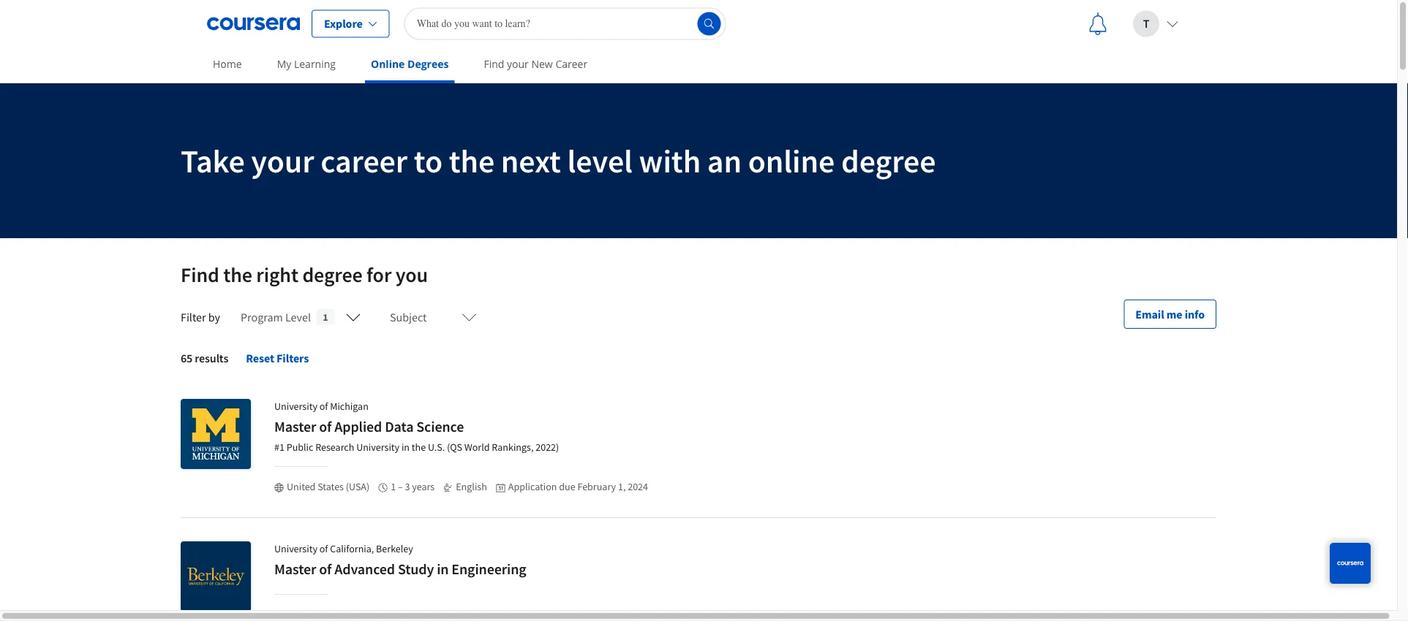 Task type: describe. For each thing, give the bounding box(es) containing it.
university of california, berkeley master of advanced study in engineering
[[274, 543, 527, 579]]

2022)
[[536, 441, 559, 454]]

find the right degree for you
[[181, 262, 428, 288]]

–
[[398, 481, 403, 494]]

What do you want to learn? text field
[[404, 8, 726, 40]]

u.s.
[[428, 441, 445, 454]]

online degrees link
[[365, 48, 455, 83]]

results
[[195, 351, 228, 366]]

my learning
[[277, 57, 336, 71]]

online degrees
[[371, 57, 449, 71]]

berkeley
[[376, 543, 413, 556]]

science
[[417, 418, 464, 436]]

find your new career
[[484, 57, 588, 71]]

coursera image
[[207, 12, 300, 35]]

advanced
[[335, 561, 395, 579]]

find your new career link
[[478, 48, 594, 80]]

online
[[748, 140, 835, 181]]

email me info
[[1136, 307, 1205, 322]]

engineering
[[452, 561, 527, 579]]

years
[[412, 481, 435, 494]]

program
[[241, 310, 283, 325]]

2024
[[628, 481, 648, 494]]

email
[[1136, 307, 1165, 322]]

filter by
[[181, 310, 220, 325]]

degrees
[[408, 57, 449, 71]]

home link
[[207, 48, 248, 80]]

university of california, berkeley image
[[181, 542, 251, 612]]

my
[[277, 57, 291, 71]]

info
[[1185, 307, 1205, 322]]

1 for 1 – 3 years
[[391, 481, 396, 494]]

february
[[578, 481, 616, 494]]

due
[[559, 481, 576, 494]]

take your career to the next level with an online degree
[[181, 140, 936, 181]]

with
[[639, 140, 701, 181]]

65
[[181, 351, 193, 366]]

find for find your new career
[[484, 57, 504, 71]]

to
[[414, 140, 443, 181]]

1 vertical spatial the
[[223, 262, 252, 288]]

university for master
[[274, 400, 318, 413]]

t
[[1143, 16, 1150, 31]]

(usa)
[[346, 481, 370, 494]]

your for career
[[251, 140, 314, 181]]

subject
[[390, 310, 427, 325]]

3 of from the top
[[320, 543, 328, 556]]

new
[[532, 57, 553, 71]]

program level
[[241, 310, 311, 325]]

university for berkeley
[[274, 543, 318, 556]]

3
[[405, 481, 410, 494]]

reset filters button
[[234, 341, 321, 376]]

united
[[287, 481, 316, 494]]

master inside university of california, berkeley master of advanced study in engineering
[[274, 561, 316, 579]]

career
[[321, 140, 408, 181]]

english
[[456, 481, 487, 494]]

michigan
[[330, 400, 369, 413]]

home
[[213, 57, 242, 71]]

find for find the right degree for you
[[181, 262, 219, 288]]

65 results
[[181, 351, 228, 366]]

world
[[464, 441, 490, 454]]

university of michigan image
[[181, 400, 251, 470]]

application
[[508, 481, 557, 494]]

reset
[[246, 351, 274, 366]]



Task type: vqa. For each thing, say whether or not it's contained in the screenshot.
the Home
yes



Task type: locate. For each thing, give the bounding box(es) containing it.
your for new
[[507, 57, 529, 71]]

take
[[181, 140, 245, 181]]

t button
[[1122, 0, 1190, 47]]

in
[[402, 441, 410, 454], [437, 561, 449, 579]]

2 horizontal spatial the
[[449, 140, 495, 181]]

in inside university of california, berkeley master of advanced study in engineering
[[437, 561, 449, 579]]

university of michigan master of applied data science #1 public research university in the u.s. (qs world rankings, 2022)
[[274, 400, 559, 454]]

1 vertical spatial find
[[181, 262, 219, 288]]

explore
[[324, 16, 363, 31]]

subject button
[[381, 300, 485, 335]]

next
[[501, 140, 561, 181]]

by
[[208, 310, 220, 325]]

the right to
[[449, 140, 495, 181]]

1 vertical spatial in
[[437, 561, 449, 579]]

of up research
[[319, 418, 332, 436]]

email me info button
[[1124, 300, 1217, 329]]

in right study
[[437, 561, 449, 579]]

1 vertical spatial degree
[[302, 262, 363, 288]]

filters
[[277, 351, 309, 366]]

in inside university of michigan master of applied data science #1 public research university in the u.s. (qs world rankings, 2022)
[[402, 441, 410, 454]]

your
[[507, 57, 529, 71], [251, 140, 314, 181]]

1 right level
[[323, 311, 328, 324]]

application due february 1, 2024
[[508, 481, 648, 494]]

university down applied
[[356, 441, 400, 454]]

0 horizontal spatial degree
[[302, 262, 363, 288]]

0 horizontal spatial 1
[[323, 311, 328, 324]]

2 vertical spatial university
[[274, 543, 318, 556]]

study
[[398, 561, 434, 579]]

the
[[449, 140, 495, 181], [223, 262, 252, 288], [412, 441, 426, 454]]

the left u.s.
[[412, 441, 426, 454]]

1 left –
[[391, 481, 396, 494]]

1 horizontal spatial find
[[484, 57, 504, 71]]

master left advanced
[[274, 561, 316, 579]]

0 vertical spatial 1
[[323, 311, 328, 324]]

1 vertical spatial 1
[[391, 481, 396, 494]]

2 vertical spatial the
[[412, 441, 426, 454]]

university left california,
[[274, 543, 318, 556]]

1 horizontal spatial in
[[437, 561, 449, 579]]

university up public
[[274, 400, 318, 413]]

my learning link
[[271, 48, 342, 80]]

an
[[707, 140, 742, 181]]

explore button
[[312, 10, 390, 38]]

rankings,
[[492, 441, 534, 454]]

0 horizontal spatial your
[[251, 140, 314, 181]]

applied
[[335, 418, 382, 436]]

find up filter by
[[181, 262, 219, 288]]

master up public
[[274, 418, 316, 436]]

online
[[371, 57, 405, 71]]

1,
[[618, 481, 626, 494]]

0 horizontal spatial the
[[223, 262, 252, 288]]

None search field
[[404, 8, 726, 40]]

1 vertical spatial university
[[356, 441, 400, 454]]

the inside university of michigan master of applied data science #1 public research university in the u.s. (qs world rankings, 2022)
[[412, 441, 426, 454]]

#1
[[274, 441, 285, 454]]

career
[[556, 57, 588, 71]]

your right take
[[251, 140, 314, 181]]

1
[[323, 311, 328, 324], [391, 481, 396, 494]]

1 horizontal spatial the
[[412, 441, 426, 454]]

1 master from the top
[[274, 418, 316, 436]]

research
[[316, 441, 354, 454]]

1 horizontal spatial degree
[[841, 140, 936, 181]]

find left new
[[484, 57, 504, 71]]

united states (usa)
[[287, 481, 370, 494]]

public
[[287, 441, 313, 454]]

me
[[1167, 307, 1183, 322]]

university inside university of california, berkeley master of advanced study in engineering
[[274, 543, 318, 556]]

the left right
[[223, 262, 252, 288]]

0 vertical spatial your
[[507, 57, 529, 71]]

data
[[385, 418, 414, 436]]

learning
[[294, 57, 336, 71]]

1 vertical spatial master
[[274, 561, 316, 579]]

of left california,
[[320, 543, 328, 556]]

1 horizontal spatial your
[[507, 57, 529, 71]]

find
[[484, 57, 504, 71], [181, 262, 219, 288]]

1 – 3 years
[[391, 481, 435, 494]]

level
[[567, 140, 633, 181]]

reset filters
[[246, 351, 309, 366]]

(qs
[[447, 441, 462, 454]]

of down california,
[[319, 561, 332, 579]]

in down data
[[402, 441, 410, 454]]

2 master from the top
[[274, 561, 316, 579]]

california,
[[330, 543, 374, 556]]

1 vertical spatial your
[[251, 140, 314, 181]]

0 vertical spatial master
[[274, 418, 316, 436]]

level
[[285, 310, 311, 325]]

0 vertical spatial in
[[402, 441, 410, 454]]

0 vertical spatial the
[[449, 140, 495, 181]]

master
[[274, 418, 316, 436], [274, 561, 316, 579]]

master inside university of michigan master of applied data science #1 public research university in the u.s. (qs world rankings, 2022)
[[274, 418, 316, 436]]

0 vertical spatial university
[[274, 400, 318, 413]]

0 vertical spatial find
[[484, 57, 504, 71]]

of
[[320, 400, 328, 413], [319, 418, 332, 436], [320, 543, 328, 556], [319, 561, 332, 579]]

you
[[396, 262, 428, 288]]

university
[[274, 400, 318, 413], [356, 441, 400, 454], [274, 543, 318, 556]]

filter
[[181, 310, 206, 325]]

0 vertical spatial degree
[[841, 140, 936, 181]]

states
[[318, 481, 344, 494]]

for
[[367, 262, 392, 288]]

right
[[256, 262, 298, 288]]

of left "michigan"
[[320, 400, 328, 413]]

2 of from the top
[[319, 418, 332, 436]]

0 horizontal spatial find
[[181, 262, 219, 288]]

degree
[[841, 140, 936, 181], [302, 262, 363, 288]]

1 for 1
[[323, 311, 328, 324]]

4 of from the top
[[319, 561, 332, 579]]

1 of from the top
[[320, 400, 328, 413]]

1 horizontal spatial 1
[[391, 481, 396, 494]]

your left new
[[507, 57, 529, 71]]

0 horizontal spatial in
[[402, 441, 410, 454]]



